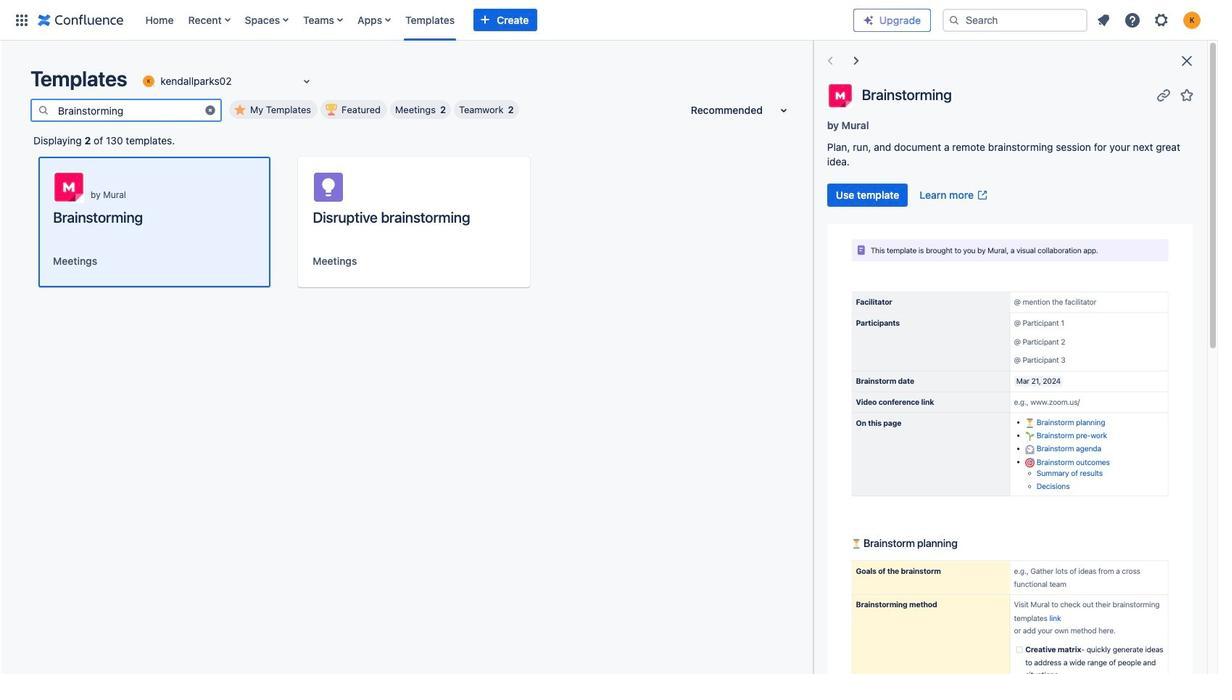 Task type: locate. For each thing, give the bounding box(es) containing it.
help icon image
[[1125, 11, 1142, 29]]

close image
[[1179, 52, 1196, 70]]

notification icon image
[[1096, 11, 1113, 29]]

None search field
[[943, 8, 1088, 32]]

banner
[[0, 0, 1219, 41]]

global element
[[9, 0, 854, 40]]

next template image
[[848, 52, 865, 70]]

group
[[828, 184, 995, 207]]

search image
[[949, 14, 961, 26]]

0 horizontal spatial list
[[138, 0, 854, 40]]

confluence image
[[38, 11, 124, 29], [38, 11, 124, 29]]

None text field
[[140, 74, 143, 89]]

previous template image
[[822, 52, 839, 70]]

list
[[138, 0, 854, 40], [1091, 7, 1210, 33]]

premium image
[[863, 14, 875, 26]]

1 horizontal spatial list
[[1091, 7, 1210, 33]]

list for the premium image
[[1091, 7, 1210, 33]]

search icon image
[[38, 104, 49, 116]]



Task type: vqa. For each thing, say whether or not it's contained in the screenshot.
Confluence IMAGE
yes



Task type: describe. For each thing, give the bounding box(es) containing it.
star brainstorming image
[[1179, 86, 1196, 103]]

Search field
[[943, 8, 1088, 32]]

share link image
[[1156, 86, 1173, 103]]

appswitcher icon image
[[13, 11, 30, 29]]

clear search bar image
[[205, 104, 216, 116]]

Search author, category, topic field
[[54, 100, 200, 120]]

your profile and preferences image
[[1184, 11, 1202, 29]]

open image
[[298, 73, 316, 90]]

settings icon image
[[1154, 11, 1171, 29]]

list for appswitcher icon
[[138, 0, 854, 40]]



